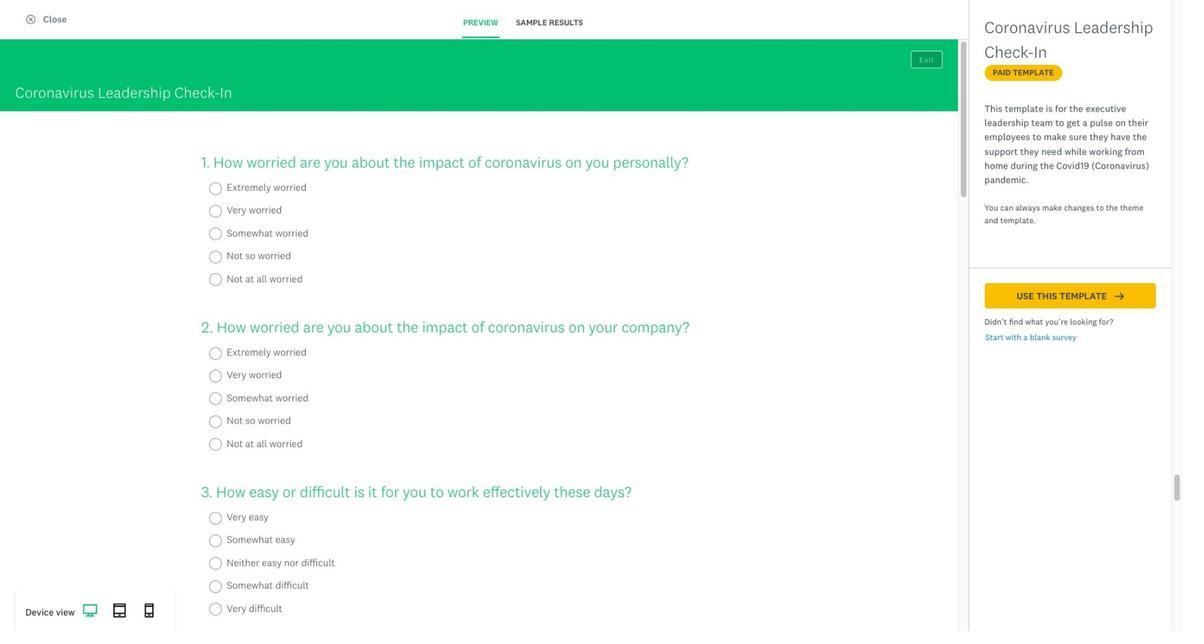 Task type: describe. For each thing, give the bounding box(es) containing it.
grid image
[[914, 23, 924, 33]]

ahrq surveys on patient safety culture (sops) hospital survey image
[[491, 309, 532, 349]]

post-visit patient satisfaction template image
[[608, 84, 759, 183]]

2 svg image from the left
[[142, 604, 157, 618]]

ahrq surveys on patient safety culture (sops) medical office survey image
[[608, 279, 759, 379]]

ahrq surveys on patient safety culture (sops) community pharmacy survey image
[[836, 113, 877, 154]]

ahrq health literacy assessment image
[[436, 474, 587, 574]]



Task type: vqa. For each thing, say whether or not it's contained in the screenshot.
documentclone Image
yes



Task type: locate. For each thing, give the bounding box(es) containing it.
svg image
[[83, 604, 97, 618], [142, 604, 157, 618]]

0 horizontal spatial svg image
[[83, 604, 97, 618]]

1 horizontal spatial svg image
[[142, 604, 157, 618]]

svg image left svg icon
[[83, 604, 97, 618]]

tab list
[[447, 9, 600, 38]]

textboxmultiple image
[[945, 23, 955, 33]]

svg image
[[113, 604, 127, 618]]

coronavirus leadership check-in image
[[436, 84, 587, 183]]

documentclone image
[[39, 38, 49, 48]]

arrowright image
[[1115, 292, 1125, 301]]

momentive image
[[410, 16, 521, 31]]

lock image
[[572, 480, 581, 490]]

1 svg image from the left
[[83, 604, 97, 618]]

anxiety tracker image
[[608, 474, 759, 574]]

xcircle image
[[26, 15, 36, 24]]

svg image right svg icon
[[142, 604, 157, 618]]



